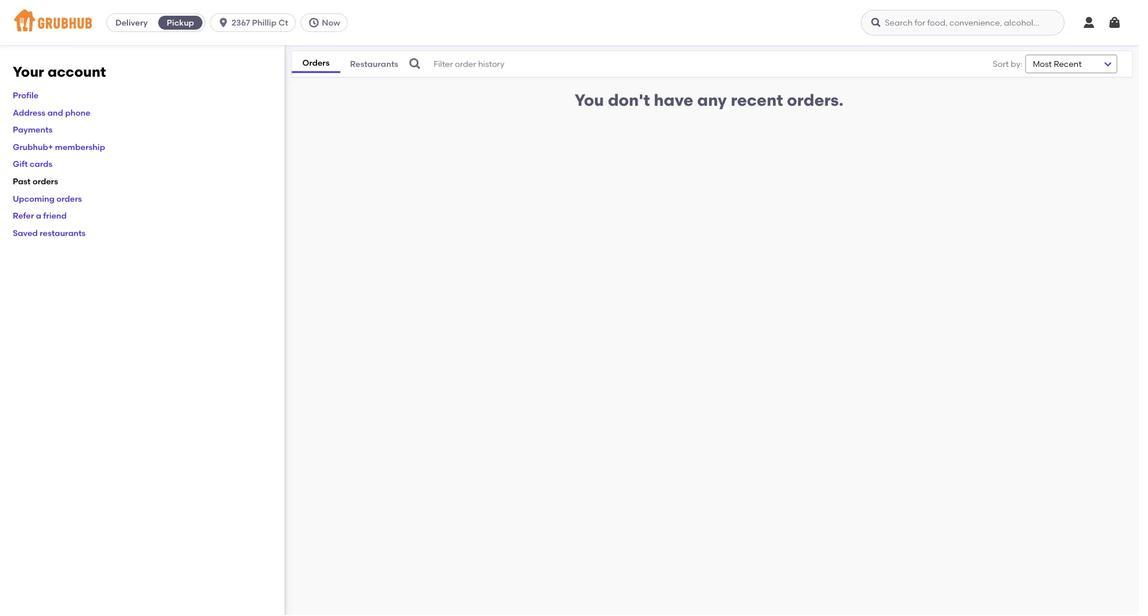 Task type: locate. For each thing, give the bounding box(es) containing it.
orders up upcoming orders link
[[33, 176, 58, 186]]

orders for past orders
[[33, 176, 58, 186]]

Filter order history search field
[[408, 51, 958, 77]]

refer a friend link
[[13, 211, 67, 221]]

restaurants button
[[340, 56, 408, 72]]

grubhub+ membership link
[[13, 142, 105, 152]]

address and phone
[[13, 108, 90, 117]]

payments link
[[13, 125, 53, 135]]

now button
[[300, 13, 352, 32]]

0 horizontal spatial svg image
[[308, 17, 320, 29]]

grubhub+
[[13, 142, 53, 152]]

main navigation navigation
[[0, 0, 1139, 45]]

upcoming
[[13, 194, 55, 204]]

ct
[[278, 18, 288, 28]]

svg image
[[1082, 16, 1096, 30], [218, 17, 229, 29], [870, 17, 882, 29], [408, 57, 422, 71]]

upcoming orders
[[13, 194, 82, 204]]

delivery button
[[107, 13, 156, 32]]

past orders link
[[13, 176, 58, 186]]

svg image inside now button
[[308, 17, 320, 29]]

orders up friend
[[56, 194, 82, 204]]

any
[[697, 90, 727, 110]]

a
[[36, 211, 41, 221]]

orders
[[302, 58, 330, 68]]

don't
[[608, 90, 650, 110]]

orders
[[33, 176, 58, 186], [56, 194, 82, 204]]

account
[[48, 63, 106, 80]]

gift
[[13, 159, 28, 169]]

by:
[[1011, 59, 1022, 69]]

1 vertical spatial orders
[[56, 194, 82, 204]]

restaurants
[[350, 59, 398, 69]]

2367 phillip ct button
[[210, 13, 300, 32]]

svg image
[[1108, 16, 1122, 30], [308, 17, 320, 29]]

recent
[[731, 90, 783, 110]]

past
[[13, 176, 31, 186]]

grubhub+ membership
[[13, 142, 105, 152]]

0 vertical spatial orders
[[33, 176, 58, 186]]

membership
[[55, 142, 105, 152]]



Task type: vqa. For each thing, say whether or not it's contained in the screenshot.
don't at the top of the page
yes



Task type: describe. For each thing, give the bounding box(es) containing it.
you
[[575, 90, 604, 110]]

2367
[[232, 18, 250, 28]]

gift cards link
[[13, 159, 52, 169]]

refer
[[13, 211, 34, 221]]

refer a friend
[[13, 211, 67, 221]]

friend
[[43, 211, 67, 221]]

profile
[[13, 90, 38, 100]]

have
[[654, 90, 693, 110]]

upcoming orders link
[[13, 194, 82, 204]]

cards
[[30, 159, 52, 169]]

pickup
[[167, 18, 194, 28]]

now
[[322, 18, 340, 28]]

restaurants
[[40, 228, 86, 238]]

and
[[47, 108, 63, 117]]

Search for food, convenience, alcohol... search field
[[861, 10, 1065, 35]]

your
[[13, 63, 44, 80]]

orders.
[[787, 90, 844, 110]]

your account
[[13, 63, 106, 80]]

saved
[[13, 228, 38, 238]]

orders for upcoming orders
[[56, 194, 82, 204]]

2367 phillip ct
[[232, 18, 288, 28]]

pickup button
[[156, 13, 205, 32]]

sort
[[993, 59, 1009, 69]]

phone
[[65, 108, 90, 117]]

gift cards
[[13, 159, 52, 169]]

delivery
[[115, 18, 148, 28]]

address and phone link
[[13, 108, 90, 117]]

profile link
[[13, 90, 38, 100]]

past orders
[[13, 176, 58, 186]]

1 horizontal spatial svg image
[[1108, 16, 1122, 30]]

phillip
[[252, 18, 277, 28]]

sort by:
[[993, 59, 1022, 69]]

saved restaurants
[[13, 228, 86, 238]]

address
[[13, 108, 45, 117]]

orders button
[[292, 55, 340, 73]]

you don't have any recent orders.
[[575, 90, 844, 110]]

payments
[[13, 125, 53, 135]]

svg image inside 2367 phillip ct button
[[218, 17, 229, 29]]

saved restaurants link
[[13, 228, 86, 238]]



